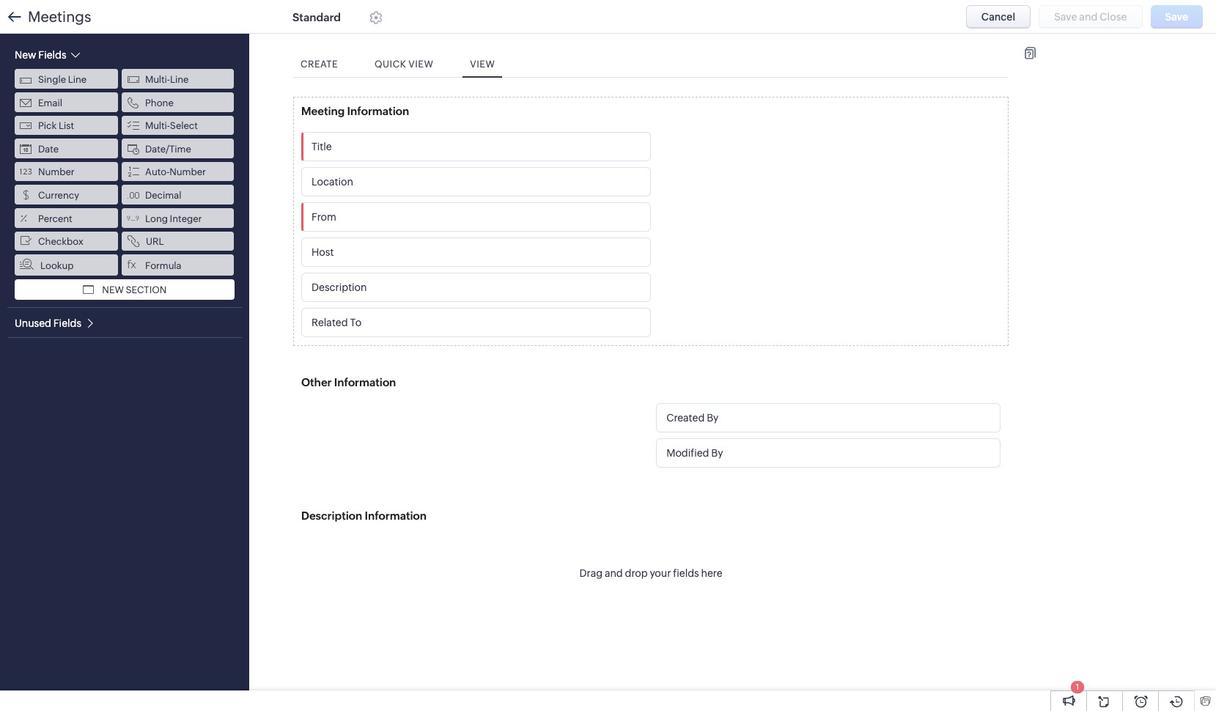 Task type: vqa. For each thing, say whether or not it's contained in the screenshot.
Drag at the bottom of page
yes



Task type: describe. For each thing, give the bounding box(es) containing it.
from
[[312, 211, 337, 223]]

new section
[[102, 285, 167, 296]]

by for created by
[[707, 412, 719, 424]]

description
[[312, 282, 367, 293]]

host
[[312, 246, 334, 258]]

drop
[[625, 568, 648, 579]]

standard
[[293, 11, 341, 23]]

unused
[[15, 317, 51, 329]]

view inside view link
[[470, 59, 495, 70]]

meetings
[[28, 8, 91, 25]]

create
[[301, 59, 338, 70]]

quick
[[375, 59, 406, 70]]

create link
[[293, 51, 345, 77]]

related
[[312, 317, 348, 329]]

quick view
[[375, 59, 434, 70]]

drag
[[580, 568, 603, 579]]

created by
[[667, 412, 719, 424]]



Task type: locate. For each thing, give the bounding box(es) containing it.
related to
[[312, 317, 362, 329]]

2 view from the left
[[470, 59, 495, 70]]

modified
[[667, 447, 710, 459]]

quick view link
[[367, 51, 441, 77]]

fields
[[53, 317, 81, 329]]

1 horizontal spatial view
[[470, 59, 495, 70]]

1 view from the left
[[409, 59, 434, 70]]

to
[[350, 317, 362, 329]]

1 vertical spatial by
[[712, 447, 724, 459]]

created
[[667, 412, 705, 424]]

0 vertical spatial by
[[707, 412, 719, 424]]

view
[[409, 59, 434, 70], [470, 59, 495, 70]]

location
[[312, 176, 353, 188]]

by right created
[[707, 412, 719, 424]]

drag and drop your fields here
[[580, 568, 723, 579]]

1
[[1077, 683, 1080, 692]]

fields
[[673, 568, 699, 579]]

new
[[102, 285, 124, 296]]

None text field
[[298, 373, 444, 392], [298, 506, 444, 526], [298, 373, 444, 392], [298, 506, 444, 526]]

0 horizontal spatial view
[[409, 59, 434, 70]]

view inside quick view link
[[409, 59, 434, 70]]

section
[[126, 285, 167, 296]]

by for modified by
[[712, 447, 724, 459]]

and
[[605, 568, 623, 579]]

modified by
[[667, 447, 724, 459]]

unused fields
[[15, 317, 81, 329]]

view link
[[463, 51, 503, 77]]

unused fields link
[[15, 316, 95, 329]]

your
[[650, 568, 671, 579]]

title
[[312, 141, 332, 153]]

None button
[[967, 5, 1031, 29]]

here
[[702, 568, 723, 579]]

by
[[707, 412, 719, 424], [712, 447, 724, 459]]

by right modified
[[712, 447, 724, 459]]



